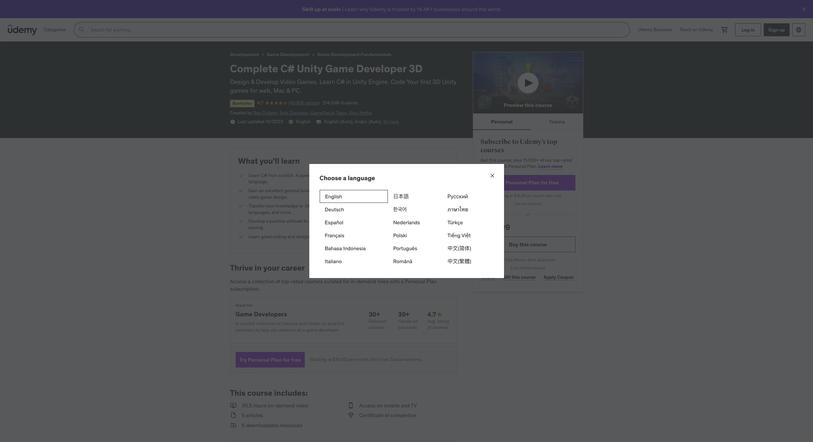 Task type: describe. For each thing, give the bounding box(es) containing it.
30+ relevant courses
[[369, 311, 387, 331]]

programming
[[412, 203, 439, 209]]

knowledge inside transfer your knowledge to .net, other languages, and more.
[[276, 203, 298, 209]]

1 horizontal spatial (40,819 ratings)
[[289, 100, 320, 106]]

game inside great for game developers a curated collection of courses and hands-on practice exercises to help you advance as a game developer.
[[306, 327, 318, 333]]

teach
[[680, 27, 692, 33]]

modern
[[319, 173, 334, 178]]

ภาษาไทย
[[448, 206, 468, 213]]

$189.99
[[481, 223, 510, 233]]

gift this course link
[[501, 271, 537, 284]]

español
[[325, 219, 343, 226]]

gift this course
[[503, 275, 536, 281]]

courses,
[[481, 164, 498, 170]]

close modal image
[[489, 173, 496, 179]]

türkçe link
[[442, 216, 494, 229]]

small image for 5 downloadable resources
[[230, 422, 236, 430]]

anytime.
[[405, 357, 423, 363]]

try inside thrive in your career element
[[239, 357, 247, 363]]

our
[[545, 157, 552, 163]]

subscribe
[[481, 138, 511, 146]]

日本語 link
[[388, 190, 442, 203]]

fundamentals
[[361, 52, 392, 57]]

practice.
[[376, 210, 393, 215]]

gain an excellent general knowledge of video game design.
[[249, 188, 328, 200]]

why
[[359, 6, 368, 12]]

nederlands
[[393, 219, 420, 226]]

0 vertical spatial students
[[98, 11, 116, 17]]

game inside gain an excellent general knowledge of video game design.
[[261, 194, 272, 200]]

apply
[[544, 275, 556, 281]]

中文(简体) link
[[442, 242, 494, 255]]

polski link
[[388, 229, 442, 242]]

video inside gain an excellent general knowledge of video game design.
[[249, 194, 259, 200]]

courses inside avg. rating of courses
[[433, 325, 449, 331]]

demand inside access a collection of top-rated courses curated for in-demand roles with a personal plan subscription.
[[357, 279, 376, 285]]

1 vertical spatial bestseller
[[233, 101, 252, 106]]

design.
[[273, 194, 288, 200]]

1 vertical spatial demand
[[276, 403, 295, 409]]

1 horizontal spatial udemy
[[638, 27, 652, 33]]

0 horizontal spatial 4.7
[[32, 11, 39, 17]]

exercises inside 30+ hands-on exercises
[[398, 325, 417, 331]]

a inside get experience using unity 2020 - a very versatile 3d tool.
[[429, 173, 431, 178]]

, left gary
[[347, 110, 348, 116]]

a inside develop a positive attitude to problem solving.
[[266, 219, 269, 224]]

30.5
[[242, 403, 252, 409]]

relevant
[[369, 319, 387, 324]]

and left design
[[287, 234, 295, 240]]

for inside access a collection of top-rated courses curated for in-demand roles with a personal plan subscription.
[[343, 279, 350, 285]]

1 horizontal spatial free
[[549, 180, 559, 186]]

[auto], arabic
[[340, 119, 368, 125]]

tool
[[437, 234, 444, 240]]

courses inside great for game developers a curated collection of courses and hands-on practice exercises to help you advance as a game developer.
[[282, 321, 298, 327]]

buy this course button
[[481, 237, 575, 253]]

in inside complete c# unity game developer 3d design & develop video games. learn c# in unity engine. code your first 3d unity games for web, mac & pc.
[[346, 78, 351, 86]]

learn for learn c# from scratch. a powerful modern language.
[[249, 173, 260, 178]]

a for scratch.
[[296, 173, 299, 178]]

1 horizontal spatial 214,558
[[323, 100, 339, 106]]

articles
[[246, 413, 263, 419]]

and left tv on the right bottom of page
[[401, 403, 410, 409]]

exercises inside practical exercises every video to build actual skills.
[[377, 219, 396, 224]]

back
[[528, 258, 536, 263]]

0 horizontal spatial (40,819 ratings)
[[46, 11, 78, 17]]

of down access on mobile and tv
[[385, 413, 389, 419]]

at for starting at $16.58 per month after trial. cancel anytime.
[[328, 357, 332, 363]]

choose a language image
[[796, 27, 802, 33]]

1 vertical spatial (40,819
[[289, 100, 304, 106]]

problem
[[309, 219, 326, 224]]

trusted
[[392, 6, 409, 12]]

for inside complete c# unity game developer 3d design & develop video games. learn c# in unity engine. code your first 3d unity games for web, mac & pc.
[[250, 87, 258, 94]]

small image for 5 articles
[[230, 412, 236, 420]]

0 vertical spatial bestseller
[[8, 12, 27, 17]]

small image for 5 articles
[[230, 403, 236, 410]]

course inside $189.99 buy this course
[[530, 241, 547, 248]]

what you'll learn
[[238, 156, 300, 166]]

, left rick
[[277, 110, 278, 116]]

to inside transfer your knowledge to .net, other languages, and more.
[[299, 203, 303, 209]]

in-
[[351, 279, 357, 285]]

of inside great for game developers a curated collection of courses and hands-on practice exercises to help you advance as a game developer.
[[277, 321, 281, 327]]

with inside get this course, plus 11,000+ of our top-rated courses, with personal plan.
[[499, 164, 507, 170]]

español link
[[320, 216, 388, 229]]

certificate
[[359, 413, 384, 419]]

xsmall image
[[348, 188, 353, 194]]

română link
[[388, 255, 442, 268]]

1 vertical spatial ratings)
[[305, 100, 320, 106]]

1 vertical spatial 4.7
[[257, 100, 264, 106]]

gamedev.tv
[[311, 110, 335, 116]]

exercises inside great for game developers a curated collection of courses and hands-on practice exercises to help you advance as a game developer.
[[236, 327, 255, 333]]

game development
[[267, 52, 309, 57]]

0 horizontal spatial try personal plan for free link
[[236, 353, 305, 368]]

0 horizontal spatial ratings)
[[63, 11, 78, 17]]

excellent
[[265, 188, 283, 194]]

starting for starting at $16.58 per month after trial cancel anytime
[[495, 193, 509, 198]]

starting at $16.58 per month after trial. cancel anytime.
[[310, 357, 423, 363]]

to inside learn to use source control, a valuable tool for working in small teams.
[[370, 234, 375, 240]]

of inside gain an excellent general knowledge of video game design.
[[324, 188, 328, 194]]

learn for learn to use source control, a valuable tool for working in small teams.
[[358, 234, 369, 240]]

0 vertical spatial try personal plan for free link
[[481, 175, 575, 191]]

get for get this course, plus 11,000+ of our top-rated courses, with personal plan.
[[481, 157, 488, 163]]

1 vertical spatial &
[[286, 87, 290, 94]]

after for trial.
[[370, 357, 379, 363]]

make
[[358, 188, 369, 194]]

1 vertical spatial students
[[340, 100, 358, 106]]

complete
[[230, 62, 278, 75]]

game up complete c# unity game developer 3d design & develop video games. learn c# in unity engine. code your first 3d unity games for web, mac & pc.
[[317, 52, 330, 57]]

english down gamedev.tv team link
[[324, 119, 339, 125]]

30-day money-back guarantee full lifetime access
[[500, 258, 556, 271]]

courses inside access a collection of top-rated courses curated for in-demand roles with a personal plan subscription.
[[305, 279, 323, 285]]

$16.58 for starting at $16.58 per month after trial cancel anytime
[[514, 193, 526, 198]]

apply coupon button
[[542, 271, 575, 284]]

skill up at scale | learn why udemy is trusted by 14.4k+ businesses around the world
[[302, 6, 501, 12]]

course down lifetime
[[521, 275, 536, 281]]

on right teach
[[693, 27, 698, 33]]

, left gamedev.tv
[[308, 110, 309, 116]]

get for get experience using unity 2020 - a very versatile 3d tool.
[[358, 173, 365, 178]]

and down tool.
[[381, 188, 388, 194]]

việt
[[462, 232, 471, 239]]

30+ for 30+ hands-on exercises
[[398, 311, 410, 319]]

1 development from the left
[[230, 52, 259, 57]]

learn inside complete c# unity game developer 3d design & develop video games. learn c# in unity engine. code your first 3d unity games for web, mac & pc.
[[320, 78, 335, 86]]

more.
[[280, 210, 292, 215]]

1 horizontal spatial video
[[296, 403, 309, 409]]

c# for game
[[281, 62, 295, 75]]

games.
[[297, 78, 318, 86]]

unity left engine.
[[353, 78, 367, 86]]

in right thrive
[[255, 263, 262, 273]]

-
[[426, 173, 428, 178]]

0 horizontal spatial at
[[322, 6, 327, 12]]

2 horizontal spatial udemy
[[699, 27, 713, 33]]

curated inside great for game developers a curated collection of courses and hands-on practice exercises to help you advance as a game developer.
[[239, 321, 255, 327]]

this for preview
[[525, 102, 534, 108]]

with inside access a collection of top-rated courses curated for in-demand roles with a personal plan subscription.
[[390, 279, 400, 285]]

30-
[[500, 258, 507, 263]]

learn for learn how object oriented programming works in practice.
[[358, 203, 369, 209]]

starting at $16.58 per month after trial cancel anytime
[[495, 193, 561, 206]]

small image for certificate of completion
[[348, 403, 354, 410]]

development for game development fundamentals
[[331, 52, 360, 57]]

1 vertical spatial 214,558 students
[[323, 100, 358, 106]]

great for game developers a curated collection of courses and hands-on practice exercises to help you advance as a game developer.
[[236, 303, 345, 333]]

closed captions image
[[316, 120, 322, 125]]

in inside the "learn how object oriented programming works in practice."
[[371, 210, 375, 215]]

curated inside access a collection of top-rated courses curated for in-demand roles with a personal plan subscription.
[[324, 279, 342, 285]]

1 vertical spatial by
[[247, 110, 252, 116]]

in right log
[[751, 27, 755, 33]]

1 horizontal spatial games
[[396, 188, 410, 194]]

5 downloadable resources
[[242, 423, 302, 429]]

0 vertical spatial 214,558
[[80, 11, 97, 17]]

for inside learn to use source control, a valuable tool for working in small teams.
[[358, 240, 363, 246]]

on inside 30+ hands-on exercises
[[413, 319, 418, 324]]

log in
[[742, 27, 755, 33]]

rated inside get this course, plus 11,000+ of our top-rated courses, with personal plan.
[[562, 157, 572, 163]]

1 horizontal spatial by
[[410, 6, 416, 12]]

source
[[384, 234, 398, 240]]

practice
[[328, 321, 345, 327]]

13 more button
[[383, 119, 399, 125]]

game development fundamentals
[[317, 52, 392, 57]]

unity right first
[[442, 78, 457, 86]]

valuable
[[419, 234, 436, 240]]

created by ben tristem , rick davidson , gamedev.tv team , gary pettie
[[230, 110, 372, 116]]

development link
[[230, 51, 259, 59]]

unity inside get experience using unity 2020 - a very versatile 3d tool.
[[402, 173, 413, 178]]

italiano link
[[320, 255, 388, 268]]

on left mobile
[[377, 403, 383, 409]]

object
[[380, 203, 393, 209]]

teams
[[549, 118, 565, 125]]

top- inside access a collection of top-rated courses curated for in-demand roles with a personal plan subscription.
[[281, 279, 291, 285]]

xsmall image for transfer your knowledge to .net, other languages, and more.
[[238, 203, 243, 210]]

anytime
[[528, 201, 541, 206]]

of inside avg. rating of courses
[[428, 325, 432, 331]]

xsmall image for gain an excellent general knowledge of video game design.
[[238, 188, 243, 194]]

starting for starting at $16.58 per month after trial. cancel anytime.
[[310, 357, 327, 363]]

learn more
[[538, 164, 563, 170]]

game development fundamentals link
[[317, 51, 392, 59]]

courses inside 30+ relevant courses
[[369, 325, 385, 331]]

pc.
[[292, 87, 301, 94]]

english down "created by ben tristem , rick davidson , gamedev.tv team , gary pettie" on the left of page
[[296, 119, 311, 125]]

0 horizontal spatial 214,558 students
[[80, 11, 116, 17]]

0 horizontal spatial &
[[251, 78, 255, 86]]

trial
[[555, 193, 561, 198]]

at for starting at $16.58 per month after trial cancel anytime
[[510, 193, 513, 198]]

for down learn more
[[541, 180, 548, 186]]

close image
[[801, 6, 807, 12]]

deutsch
[[325, 206, 344, 213]]

unity up games.
[[297, 62, 323, 75]]

course up hours
[[247, 389, 272, 399]]

xsmall image for learn good coding and design patterns.
[[238, 234, 243, 240]]

how
[[371, 203, 379, 209]]

3d inside get experience using unity 2020 - a very versatile 3d tool.
[[376, 179, 382, 185]]

advance
[[279, 327, 296, 333]]

guarantee
[[537, 258, 556, 263]]

great
[[236, 303, 246, 308]]

choose a language dialog
[[309, 164, 504, 279]]

every
[[397, 219, 411, 224]]

0 vertical spatial try
[[497, 180, 505, 186]]

from
[[268, 173, 278, 178]]

develop inside complete c# unity game developer 3d design & develop video games. learn c# in unity engine. code your first 3d unity games for web, mac & pc.
[[256, 78, 279, 86]]

日本語
[[393, 193, 409, 200]]

한국어 link
[[388, 203, 442, 216]]

your inside transfer your knowledge to .net, other languages, and more.
[[266, 203, 275, 209]]

scale
[[328, 6, 341, 12]]

english [auto], arabic [auto] , 13 more
[[324, 119, 399, 125]]

to inside develop a positive attitude to problem solving.
[[304, 219, 308, 224]]

4.7 inside thrive in your career element
[[428, 311, 436, 319]]

other
[[316, 203, 327, 209]]

small image inside thrive in your career element
[[436, 312, 443, 318]]

tool.
[[383, 179, 392, 185]]

plan for leftmost try personal plan for free link
[[271, 357, 282, 363]]

中文(繁體)
[[448, 258, 471, 265]]

free inside thrive in your career element
[[291, 357, 301, 363]]

plus
[[514, 157, 522, 163]]

games inside complete c# unity game developer 3d design & develop video games. learn c# in unity engine. code your first 3d unity games for web, mac & pc.
[[230, 87, 248, 94]]



Task type: locate. For each thing, give the bounding box(es) containing it.
try personal plan for free down you
[[239, 357, 301, 363]]

2 vertical spatial plan
[[271, 357, 282, 363]]

top- right our
[[553, 157, 562, 163]]

month inside thrive in your career element
[[355, 357, 369, 363]]

developer.
[[319, 327, 340, 333]]

try personal plan for free inside thrive in your career element
[[239, 357, 301, 363]]

month inside starting at $16.58 per month after trial cancel anytime
[[533, 193, 545, 198]]

mobile
[[384, 403, 400, 409]]

starting inside starting at $16.58 per month after trial cancel anytime
[[495, 193, 509, 198]]

in down use
[[382, 240, 386, 246]]

thrive in your career element
[[230, 263, 457, 374]]

1 horizontal spatial try personal plan for free link
[[481, 175, 575, 191]]

personal down help
[[248, 357, 270, 363]]

xsmall image left good
[[238, 234, 243, 240]]

video down gain
[[249, 194, 259, 200]]

0 horizontal spatial udemy
[[370, 6, 386, 12]]

0 vertical spatial ratings)
[[63, 11, 78, 17]]

a inside learn c# from scratch. a powerful modern language.
[[296, 173, 299, 178]]

1 horizontal spatial after
[[546, 193, 554, 198]]

learn up the works
[[358, 203, 369, 209]]

collection up help
[[256, 321, 276, 327]]

xsmall image up complete
[[260, 52, 265, 57]]

1 horizontal spatial at
[[328, 357, 332, 363]]

video down includes:
[[296, 403, 309, 409]]

access inside access a collection of top-rated courses curated for in-demand roles with a personal plan subscription.
[[230, 279, 247, 285]]

0 horizontal spatial per
[[348, 357, 354, 363]]

sign
[[769, 27, 779, 33]]

0 vertical spatial rated
[[562, 157, 572, 163]]

cancel inside starting at $16.58 per month after trial cancel anytime
[[515, 201, 527, 206]]

udemy left is at the left top of the page
[[370, 6, 386, 12]]

a inside great for game developers a curated collection of courses and hands-on practice exercises to help you advance as a game developer.
[[236, 321, 238, 327]]

0 vertical spatial 5
[[242, 413, 245, 419]]

is
[[387, 6, 391, 12]]

to left .net,
[[299, 203, 303, 209]]

tv
[[411, 403, 417, 409]]

français
[[325, 232, 344, 239]]

1 horizontal spatial access
[[359, 403, 376, 409]]

1 vertical spatial develop
[[249, 219, 265, 224]]

0 vertical spatial after
[[546, 193, 554, 198]]

a right roles
[[401, 279, 404, 285]]

design
[[296, 234, 310, 240]]

xsmall image left gain
[[238, 188, 243, 194]]

rated inside access a collection of top-rated courses curated for in-demand roles with a personal plan subscription.
[[291, 279, 303, 285]]

tab list containing personal
[[473, 114, 583, 130]]

language
[[348, 174, 375, 182]]

for down advance
[[283, 357, 290, 363]]

small image left downloadable
[[230, 422, 236, 430]]

0 horizontal spatial video
[[249, 194, 259, 200]]

0 vertical spatial free
[[549, 180, 559, 186]]

day
[[507, 258, 513, 263]]

this inside button
[[525, 102, 534, 108]]

english inside choose a language dialog
[[325, 193, 342, 200]]

1 30+ from the left
[[369, 311, 380, 319]]

1 horizontal spatial &
[[286, 87, 290, 94]]

more right '13'
[[389, 119, 399, 125]]

xsmall image for last updated 10/2023
[[230, 120, 235, 125]]

collection down the thrive in your career at the bottom of the page
[[252, 279, 274, 285]]

1 horizontal spatial top-
[[553, 157, 562, 163]]

0 vertical spatial 214,558 students
[[80, 11, 116, 17]]

build
[[432, 219, 442, 224]]

1 vertical spatial try personal plan for free
[[239, 357, 301, 363]]

course up back
[[530, 241, 547, 248]]

plan for the top try personal plan for free link
[[529, 180, 540, 186]]

of inside access a collection of top-rated courses curated for in-demand roles with a personal plan subscription.
[[276, 279, 280, 285]]

access for access on mobile and tv
[[359, 403, 376, 409]]

month left trial.
[[355, 357, 369, 363]]

0 horizontal spatial up
[[314, 6, 321, 12]]

0 vertical spatial develop
[[256, 78, 279, 86]]

try personal plan for free link
[[481, 175, 575, 191], [236, 353, 305, 368]]

30+ right 30+ relevant courses
[[398, 311, 410, 319]]

1 vertical spatial at
[[510, 193, 513, 198]]

your left career
[[263, 263, 280, 273]]

of inside get this course, plus 11,000+ of our top-rated courses, with personal plan.
[[540, 157, 544, 163]]

learn down solving.
[[249, 234, 260, 240]]

get inside get experience using unity 2020 - a very versatile 3d tool.
[[358, 173, 365, 178]]

this course includes:
[[230, 389, 308, 399]]

coding
[[273, 234, 286, 240]]

0 vertical spatial &
[[251, 78, 255, 86]]

30+ inside 30+ hands-on exercises
[[398, 311, 410, 319]]

0 horizontal spatial games
[[230, 87, 248, 94]]

$16.58
[[514, 193, 526, 198], [333, 357, 347, 363]]

up for skill
[[314, 6, 321, 12]]

learn for learn good coding and design patterns.
[[249, 234, 260, 240]]

1 vertical spatial c#
[[337, 78, 345, 86]]

1 vertical spatial 5
[[242, 423, 245, 429]]

한국어
[[393, 206, 407, 213]]

0 vertical spatial c#
[[281, 62, 295, 75]]

development up complete
[[230, 52, 259, 57]]

personal up starting at $16.58 per month after trial cancel anytime
[[506, 180, 527, 186]]

access up certificate
[[359, 403, 376, 409]]

course inside button
[[535, 102, 552, 108]]

4.7 up ben
[[257, 100, 264, 106]]

on inside great for game developers a curated collection of courses and hands-on practice exercises to help you advance as a game developer.
[[322, 321, 327, 327]]

after inside thrive in your career element
[[370, 357, 379, 363]]

0 horizontal spatial with
[[390, 279, 400, 285]]

0 vertical spatial access
[[533, 266, 545, 271]]

of down choose
[[324, 188, 328, 194]]

and
[[381, 188, 388, 194], [272, 210, 279, 215], [287, 234, 295, 240], [299, 321, 307, 327], [401, 403, 410, 409]]

game up complete
[[267, 52, 279, 57]]

subscription.
[[230, 286, 260, 292]]

1 vertical spatial game
[[306, 327, 318, 333]]

personal down preview
[[491, 118, 513, 125]]

learn inside learn c# from scratch. a powerful modern language.
[[249, 173, 260, 178]]

a inside learn to use source control, a valuable tool for working in small teams.
[[415, 234, 418, 240]]

this inside $189.99 buy this course
[[520, 241, 529, 248]]

per
[[527, 193, 533, 198], [348, 357, 354, 363]]

to inside great for game developers a curated collection of courses and hands-on practice exercises to help you advance as a game developer.
[[256, 327, 260, 333]]

1 horizontal spatial more
[[552, 164, 563, 170]]

1 vertical spatial starting
[[310, 357, 327, 363]]

at inside starting at $16.58 per month after trial cancel anytime
[[510, 193, 513, 198]]

0 vertical spatial try personal plan for free
[[497, 180, 559, 186]]

as
[[297, 327, 302, 333]]

2 development from the left
[[280, 52, 309, 57]]

develop up web,
[[256, 78, 279, 86]]

to left help
[[256, 327, 260, 333]]

0 horizontal spatial cancel
[[390, 357, 404, 363]]

submit search image
[[78, 26, 86, 34]]

development for game development
[[280, 52, 309, 57]]

and inside great for game developers a curated collection of courses and hands-on practice exercises to help you advance as a game developer.
[[299, 321, 307, 327]]

cancel inside thrive in your career element
[[390, 357, 404, 363]]

team
[[336, 110, 347, 116]]

learn right |
[[345, 6, 358, 12]]

video
[[249, 194, 259, 200], [296, 403, 309, 409]]

in inside learn to use source control, a valuable tool for working in small teams.
[[382, 240, 386, 246]]

access on mobile and tv
[[359, 403, 417, 409]]

this for get
[[489, 157, 497, 163]]

русский
[[448, 193, 468, 200]]

apply coupon
[[544, 275, 574, 281]]

practical exercises every video to build actual skills.
[[358, 219, 442, 231]]

xsmall image down what
[[238, 173, 243, 179]]

2020
[[414, 173, 425, 178]]

1 horizontal spatial (40,819
[[289, 100, 304, 106]]

0 vertical spatial starting
[[495, 193, 509, 198]]

0 horizontal spatial students
[[98, 11, 116, 17]]

in down game development fundamentals link
[[346, 78, 351, 86]]

this for gift
[[512, 275, 520, 281]]

xsmall image for get experience using unity 2020 - a very versatile 3d tool.
[[348, 173, 353, 179]]

knowledge
[[301, 188, 323, 194], [276, 203, 298, 209]]

30+ for 30+ relevant courses
[[369, 311, 380, 319]]

0 horizontal spatial top-
[[281, 279, 291, 285]]

3d up your
[[409, 62, 423, 75]]

udemy
[[370, 6, 386, 12], [638, 27, 652, 33], [699, 27, 713, 33]]

mac
[[273, 87, 285, 94]]

xsmall image right game development link
[[311, 52, 316, 57]]

gary
[[349, 110, 359, 116]]

full
[[511, 266, 517, 271]]

0 vertical spatial small image
[[436, 312, 443, 318]]

русский link
[[442, 190, 494, 203]]

0 vertical spatial games
[[230, 87, 248, 94]]

game down game development fundamentals link
[[325, 62, 354, 75]]

1 vertical spatial free
[[291, 357, 301, 363]]

0 horizontal spatial curated
[[239, 321, 255, 327]]

cancel for anytime.
[[390, 357, 404, 363]]

214,558 students up team on the left top
[[323, 100, 358, 106]]

română
[[393, 258, 412, 265]]

5 down 30.5
[[242, 413, 245, 419]]

learn inside the "learn how object oriented programming works in practice."
[[358, 203, 369, 209]]

2 5 from the top
[[242, 423, 245, 429]]

1 vertical spatial a
[[236, 321, 238, 327]]

personal inside 'button'
[[491, 118, 513, 125]]

2 horizontal spatial 4.7
[[428, 311, 436, 319]]

access
[[533, 266, 545, 271], [230, 279, 247, 285], [359, 403, 376, 409]]

to left udemy's
[[512, 138, 519, 146]]

a right choose
[[343, 174, 347, 182]]

after for trial
[[546, 193, 554, 198]]

courses down subscribe
[[481, 146, 504, 154]]

access for access a collection of top-rated courses curated for in-demand roles with a personal plan subscription.
[[230, 279, 247, 285]]

1 horizontal spatial try personal plan for free
[[497, 180, 559, 186]]

log
[[742, 27, 750, 33]]

learn inside learn to use source control, a valuable tool for working in small teams.
[[358, 234, 369, 240]]

plan inside access a collection of top-rated courses curated for in-demand roles with a personal plan subscription.
[[426, 279, 437, 285]]

1 horizontal spatial 214,558 students
[[323, 100, 358, 106]]

get inside get this course, plus 11,000+ of our top-rated courses, with personal plan.
[[481, 157, 488, 163]]

teams button
[[531, 114, 583, 130]]

, left '13'
[[381, 119, 382, 125]]

preview this course
[[504, 102, 552, 108]]

starting down developer.
[[310, 357, 327, 363]]

bahasa indonesia
[[325, 245, 366, 252]]

0 vertical spatial (40,819
[[46, 11, 61, 17]]

courses down career
[[305, 279, 323, 285]]

udemy business link
[[634, 22, 676, 38]]

this right preview
[[525, 102, 534, 108]]

starting inside thrive in your career element
[[310, 357, 327, 363]]

up for sign
[[780, 27, 785, 33]]

30+ hands-on exercises
[[398, 311, 418, 331]]

5 for 5 articles
[[242, 413, 245, 419]]

0 horizontal spatial free
[[291, 357, 301, 363]]

scratch.
[[279, 173, 295, 178]]

1 vertical spatial games
[[396, 188, 410, 194]]

after left trial.
[[370, 357, 379, 363]]

get experience using unity 2020 - a very versatile 3d tool.
[[358, 173, 441, 185]]

top- down career
[[281, 279, 291, 285]]

this inside get this course, plus 11,000+ of our top-rated courses, with personal plan.
[[489, 157, 497, 163]]

coupon
[[557, 275, 574, 281]]

5 for 5 downloadable resources
[[242, 423, 245, 429]]

get up the versatile
[[358, 173, 365, 178]]

top
[[547, 138, 557, 146]]

a
[[429, 173, 431, 178], [343, 174, 347, 182], [266, 219, 269, 224], [415, 234, 418, 240], [248, 279, 251, 285], [401, 279, 404, 285], [303, 327, 305, 333]]

3d right first
[[433, 78, 441, 86]]

0 vertical spatial by
[[410, 6, 416, 12]]

a right - at right
[[429, 173, 431, 178]]

english up deutsch
[[325, 193, 342, 200]]

free up trial
[[549, 180, 559, 186]]

students
[[98, 11, 116, 17], [340, 100, 358, 106]]

1 vertical spatial month
[[355, 357, 369, 363]]

c# for scratch.
[[261, 173, 267, 178]]

this up courses,
[[489, 157, 497, 163]]

month for trial
[[533, 193, 545, 198]]

a up subscription.
[[248, 279, 251, 285]]

rated down career
[[291, 279, 303, 285]]

log in link
[[735, 23, 761, 36]]

a inside choose a language dialog
[[343, 174, 347, 182]]

1 vertical spatial up
[[780, 27, 785, 33]]

cancel up or
[[515, 201, 527, 206]]

5 down 5 articles
[[242, 423, 245, 429]]

1 horizontal spatial get
[[481, 157, 488, 163]]

4.7
[[32, 11, 39, 17], [257, 100, 264, 106], [428, 311, 436, 319]]

1 horizontal spatial plan
[[426, 279, 437, 285]]

xsmall image for learn c# from scratch. a powerful modern language.
[[238, 173, 243, 179]]

udemy image
[[8, 24, 37, 35]]

small image up rating
[[436, 312, 443, 318]]

game
[[267, 52, 279, 57], [317, 52, 330, 57], [325, 62, 354, 75], [236, 311, 253, 318]]

practical
[[358, 219, 376, 224]]

roles
[[377, 279, 389, 285]]

1 vertical spatial your
[[263, 263, 280, 273]]

0 horizontal spatial a
[[236, 321, 238, 327]]

c# down game development fundamentals link
[[337, 78, 345, 86]]

[auto]
[[369, 119, 381, 125]]

1 vertical spatial more
[[552, 164, 563, 170]]

0 vertical spatial at
[[322, 6, 327, 12]]

exercises left help
[[236, 327, 255, 333]]

learn for learn more
[[538, 164, 550, 170]]

courses inside subscribe to udemy's top courses
[[481, 146, 504, 154]]

中文(简体)
[[448, 245, 471, 252]]

nederlands link
[[388, 216, 442, 229]]

personal inside get this course, plus 11,000+ of our top-rated courses, with personal plan.
[[508, 164, 526, 170]]

small image
[[230, 403, 236, 410], [348, 403, 354, 410], [348, 412, 354, 420]]

skill
[[302, 6, 313, 12]]

1 horizontal spatial game
[[306, 327, 318, 333]]

code
[[391, 78, 405, 86]]

hours
[[253, 403, 266, 409]]

with down course,
[[499, 164, 507, 170]]

4.7 up udemy image on the left of the page
[[32, 11, 39, 17]]

game inside complete c# unity game developer 3d design & develop video games. learn c# in unity engine. code your first 3d unity games for web, mac & pc.
[[325, 62, 354, 75]]

cancel right trial.
[[390, 357, 404, 363]]

course
[[535, 102, 552, 108], [530, 241, 547, 248], [521, 275, 536, 281], [247, 389, 272, 399]]

share button
[[481, 271, 496, 284]]

1 vertical spatial (40,819 ratings)
[[289, 100, 320, 106]]

your up languages,
[[266, 203, 275, 209]]

the
[[479, 6, 487, 12]]

this right the buy
[[520, 241, 529, 248]]

per inside thrive in your career element
[[348, 357, 354, 363]]

top- inside get this course, plus 11,000+ of our top-rated courses, with personal plan.
[[553, 157, 562, 163]]

c# inside learn c# from scratch. a powerful modern language.
[[261, 173, 267, 178]]

cancel
[[515, 201, 527, 206], [390, 357, 404, 363]]

2 vertical spatial small image
[[230, 422, 236, 430]]

0 horizontal spatial game
[[261, 194, 272, 200]]

0 horizontal spatial plan
[[271, 357, 282, 363]]

ratings)
[[63, 11, 78, 17], [305, 100, 320, 106]]

collection inside access a collection of top-rated courses curated for in-demand roles with a personal plan subscription.
[[252, 279, 274, 285]]

0 horizontal spatial starting
[[310, 357, 327, 363]]

rated up learn more
[[562, 157, 572, 163]]

curated down game developers link at the left bottom of page
[[239, 321, 255, 327]]

in left unity.
[[411, 188, 415, 194]]

1 horizontal spatial $16.58
[[514, 193, 526, 198]]

knowledge up "more."
[[276, 203, 298, 209]]

skills.
[[371, 225, 383, 231]]

0 vertical spatial your
[[266, 203, 275, 209]]

30+ inside 30+ relevant courses
[[369, 311, 380, 319]]

up right the sign
[[780, 27, 785, 33]]

1 vertical spatial rated
[[291, 279, 303, 285]]

1 horizontal spatial curated
[[324, 279, 342, 285]]

$189.99 buy this course
[[481, 223, 547, 248]]

c# up "language."
[[261, 173, 267, 178]]

of down avg.
[[428, 325, 432, 331]]

game down great
[[236, 311, 253, 318]]

you
[[271, 327, 278, 333]]

unity.
[[416, 188, 427, 194]]

by left the 14.4k+
[[410, 6, 416, 12]]

and inside transfer your knowledge to .net, other languages, and more.
[[272, 210, 279, 215]]

xsmall image for develop a positive attitude to problem solving.
[[238, 219, 243, 225]]

2 vertical spatial c#
[[261, 173, 267, 178]]

0 vertical spatial (40,819 ratings)
[[46, 11, 78, 17]]

access a collection of top-rated courses curated for in-demand roles with a personal plan subscription.
[[230, 279, 437, 292]]

0 vertical spatial up
[[314, 6, 321, 12]]

learn down the actual
[[358, 234, 369, 240]]

0 vertical spatial demand
[[357, 279, 376, 285]]

per for trial
[[527, 193, 533, 198]]

1 vertical spatial $16.58
[[333, 357, 347, 363]]

for inside great for game developers a curated collection of courses and hands-on practice exercises to help you advance as a game developer.
[[247, 303, 253, 308]]

a right "control,"
[[415, 234, 418, 240]]

after
[[546, 193, 554, 198], [370, 357, 379, 363]]

games down design
[[230, 87, 248, 94]]

try personal plan for free down plan. at the right top of the page
[[497, 180, 559, 186]]

0 horizontal spatial (40,819
[[46, 11, 61, 17]]

includes:
[[274, 389, 308, 399]]

learn up "language."
[[249, 173, 260, 178]]

course language image
[[288, 120, 294, 125]]

$16.58 inside starting at $16.58 per month after trial cancel anytime
[[514, 193, 526, 198]]

help
[[261, 327, 270, 333]]

2 30+ from the left
[[398, 311, 410, 319]]

cancel for anytime
[[515, 201, 527, 206]]

collection inside great for game developers a curated collection of courses and hands-on practice exercises to help you advance as a game developer.
[[256, 321, 276, 327]]

per inside starting at $16.58 per month after trial cancel anytime
[[527, 193, 533, 198]]

plan down you
[[271, 357, 282, 363]]

1 horizontal spatial up
[[780, 27, 785, 33]]

1 horizontal spatial cancel
[[515, 201, 527, 206]]

0 vertical spatial get
[[481, 157, 488, 163]]

a inside great for game developers a curated collection of courses and hands-on practice exercises to help you advance as a game developer.
[[303, 327, 305, 333]]

sign up
[[769, 27, 785, 33]]

in
[[751, 27, 755, 33], [346, 78, 351, 86], [411, 188, 415, 194], [371, 210, 375, 215], [382, 240, 386, 246], [255, 263, 262, 273]]

courses up advance
[[282, 321, 298, 327]]

this
[[525, 102, 534, 108], [489, 157, 497, 163], [520, 241, 529, 248], [512, 275, 520, 281]]

and up 'positive'
[[272, 210, 279, 215]]

month for trial.
[[355, 357, 369, 363]]

learn right games.
[[320, 78, 335, 86]]

hands-
[[308, 321, 322, 327]]

to up working
[[370, 234, 375, 240]]

214,558 up gamedev.tv team link
[[323, 100, 339, 106]]

0 horizontal spatial more
[[389, 119, 399, 125]]

versatile
[[358, 179, 375, 185]]

0 horizontal spatial development
[[230, 52, 259, 57]]

small image
[[436, 312, 443, 318], [230, 412, 236, 420], [230, 422, 236, 430]]

1 vertical spatial access
[[230, 279, 247, 285]]

at inside thrive in your career element
[[328, 357, 332, 363]]

to inside subscribe to udemy's top courses
[[512, 138, 519, 146]]

0 vertical spatial more
[[389, 119, 399, 125]]

1 vertical spatial top-
[[281, 279, 291, 285]]

game inside great for game developers a curated collection of courses and hands-on practice exercises to help you advance as a game developer.
[[236, 311, 253, 318]]

knowledge inside gain an excellent general knowledge of video game design.
[[301, 188, 323, 194]]

1 horizontal spatial ratings)
[[305, 100, 320, 106]]

access inside 30-day money-back guarantee full lifetime access
[[533, 266, 545, 271]]

30+
[[369, 311, 380, 319], [398, 311, 410, 319]]

3 development from the left
[[331, 52, 360, 57]]

& left pc.
[[286, 87, 290, 94]]

0 horizontal spatial get
[[358, 173, 365, 178]]

personal inside access a collection of top-rated courses curated for in-demand roles with a personal plan subscription.
[[405, 279, 425, 285]]

0 horizontal spatial bestseller
[[8, 12, 27, 17]]

for right great
[[247, 303, 253, 308]]

try
[[497, 180, 505, 186], [239, 357, 247, 363]]

0 vertical spatial top-
[[553, 157, 562, 163]]

$16.58 inside thrive in your career element
[[333, 357, 347, 363]]

c# up video
[[281, 62, 295, 75]]

your
[[407, 78, 419, 86]]

game down hands-
[[306, 327, 318, 333]]

after inside starting at $16.58 per month after trial cancel anytime
[[546, 193, 554, 198]]

to inside practical exercises every video to build actual skills.
[[427, 219, 431, 224]]

1 vertical spatial with
[[390, 279, 400, 285]]

free
[[549, 180, 559, 186], [291, 357, 301, 363]]

1 vertical spatial cancel
[[390, 357, 404, 363]]

1 5 from the top
[[242, 413, 245, 419]]

português link
[[388, 242, 442, 255]]

business
[[653, 27, 672, 33]]

develop inside develop a positive attitude to problem solving.
[[249, 219, 265, 224]]

a for developers
[[236, 321, 238, 327]]

developer
[[356, 62, 407, 75]]

$16.58 for starting at $16.58 per month after trial. cancel anytime.
[[333, 357, 347, 363]]

0 horizontal spatial by
[[247, 110, 252, 116]]

tab list
[[473, 114, 583, 130]]

updated
[[248, 119, 264, 125]]

bestseller up created
[[233, 101, 252, 106]]

0 horizontal spatial try personal plan for free
[[239, 357, 301, 363]]

xsmall image
[[260, 52, 265, 57], [311, 52, 316, 57], [230, 120, 235, 125], [238, 173, 243, 179], [348, 173, 353, 179], [238, 188, 243, 194], [238, 203, 243, 210], [238, 219, 243, 225], [238, 234, 243, 240]]

on-
[[268, 403, 276, 409]]

3d down tool.
[[389, 188, 395, 194]]

|
[[342, 6, 344, 12]]

per for trial.
[[348, 357, 354, 363]]

bestseller
[[8, 12, 27, 17], [233, 101, 252, 106]]



Task type: vqa. For each thing, say whether or not it's contained in the screenshot.
matrix
no



